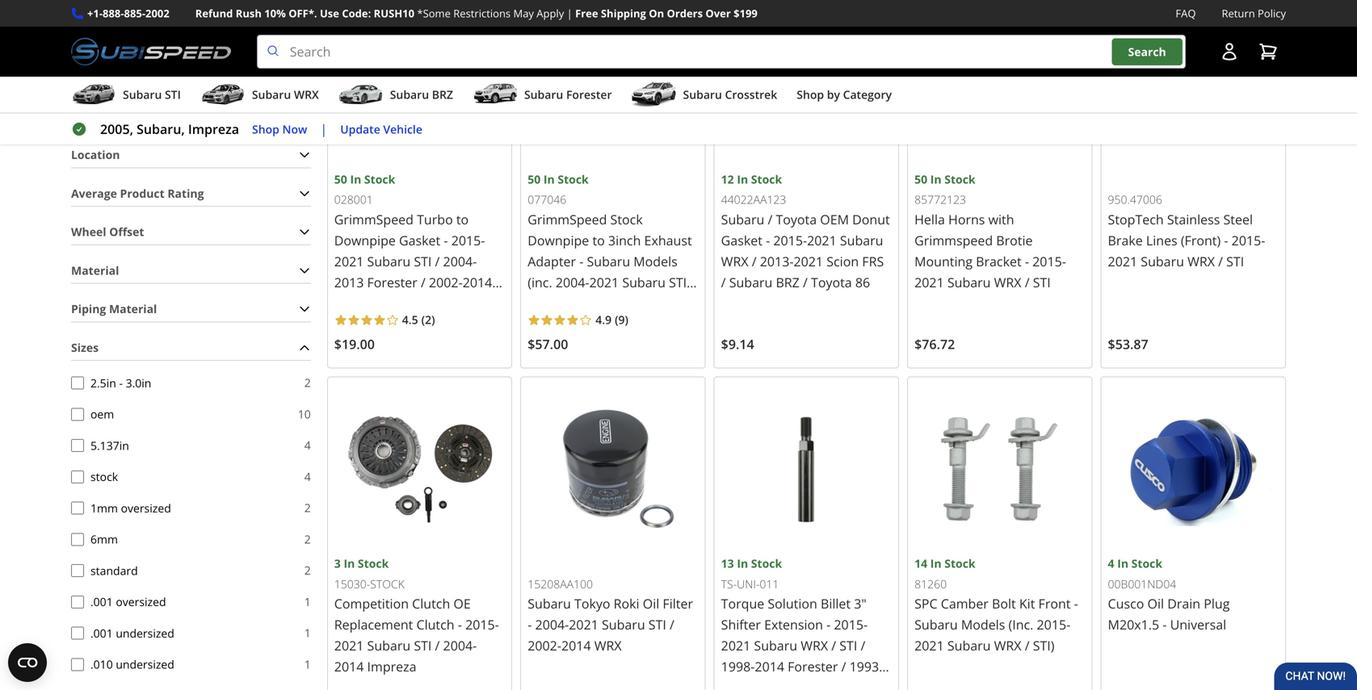 Task type: vqa. For each thing, say whether or not it's contained in the screenshot.
Update
yes



Task type: describe. For each thing, give the bounding box(es) containing it.
/ inside 950.47006 stoptech stainless steel brake lines (front) - 2015- 2021 subaru wrx / sti
[[1219, 253, 1223, 270]]

in for cusco oil drain plug m20x1.5 - universal
[[1118, 556, 1129, 572]]

apply
[[537, 6, 564, 21]]

50 for hella horns with grimmspeed brotie mounting bracket  - 2015- 2021 subaru wrx / sti
[[915, 172, 928, 187]]

2005, subaru, impreza
[[100, 120, 239, 138]]

950.47006 stoptech stainless steel brake lines (front) - 2015- 2021 subaru wrx / sti
[[1108, 192, 1266, 270]]

3.0in
[[126, 376, 151, 391]]

15208aa100
[[528, 577, 593, 592]]

) for forester
[[432, 312, 435, 328]]

plug
[[1204, 596, 1230, 613]]

stock for grimmspeed stock downpipe to 3inch exhaust adapter - subaru models (inc. 2004-2021 subaru sti / 2002-2014 wrx)
[[558, 172, 589, 187]]

2002- inside 50 in stock 028001 grimmspeed turbo to downpipe gasket - 2015- 2021 subaru sti / 2004- 2013 forester / 2002-2014 impreza
[[429, 274, 463, 291]]

6mm
[[91, 532, 118, 547]]

hella
[[915, 211, 945, 228]]

.010
[[91, 657, 113, 673]]

subaru brz
[[390, 87, 453, 102]]

wrx inside 15208aa100 subaru tokyo roki oil filter - 2004-2021 subaru sti / 2002-2014 wrx
[[594, 638, 622, 655]]

sti inside 50 in stock 028001 grimmspeed turbo to downpipe gasket - 2015- 2021 subaru sti / 2004- 2013 forester / 2002-2014 impreza
[[414, 253, 432, 270]]

4 in stock 00b001nd04 cusco oil drain plug m20x1.5 - universal
[[1108, 556, 1230, 634]]

brotie
[[997, 232, 1033, 249]]

2014 inside 50 in stock 028001 grimmspeed turbo to downpipe gasket - 2015- 2021 subaru sti / 2004- 2013 forester / 2002-2014 impreza
[[463, 274, 492, 291]]

subaru down search input field
[[683, 87, 722, 102]]

oem
[[820, 211, 849, 228]]

forester inside 13 in stock ts-uni-011 torque solution billet 3" shifter extension - 2015- 2021 subaru wrx / sti / 1998-2014 forester / 1993- 2014 impreza / 2013-
[[788, 659, 838, 676]]

roki
[[614, 596, 640, 613]]

sti inside the "subaru sti" dropdown button
[[165, 87, 181, 102]]

50 in stock 077046 grimmspeed stock downpipe to 3inch exhaust adapter - subaru models (inc. 2004-2021 subaru sti / 2002-2014 wrx)
[[528, 172, 695, 312]]

front
[[1039, 596, 1071, 613]]

horns
[[949, 211, 985, 228]]

in for torque solution billet 3" shifter extension - 2015- 2021 subaru wrx / sti / 1998-2014 forester / 1993- 2014 impreza / 2013-
[[737, 556, 748, 572]]

1mm
[[91, 501, 118, 516]]

2.5in - 3.0in
[[91, 376, 151, 391]]

10%
[[264, 6, 286, 21]]

stock up 3inch
[[611, 211, 643, 228]]

.001 for .001 undersized
[[91, 626, 113, 641]]

subispeed logo image
[[71, 35, 231, 69]]

faq link
[[1176, 5, 1196, 22]]

5.137in button
[[71, 440, 84, 453]]

- inside 3 in stock 15030-stock competition clutch oe replacement clutch - 2015- 2021 subaru sti / 2004- 2014 impreza
[[458, 617, 462, 634]]

subaru inside 'dropdown button'
[[252, 87, 291, 102]]

piping material button
[[71, 297, 311, 322]]

oem button
[[71, 408, 84, 421]]

subaru inside 50 in stock 028001 grimmspeed turbo to downpipe gasket - 2015- 2021 subaru sti / 2004- 2013 forester / 2002-2014 impreza
[[367, 253, 411, 270]]

13
[[721, 556, 734, 572]]

.001 oversized
[[91, 595, 166, 610]]

update
[[340, 121, 380, 137]]

crosstrek
[[725, 87, 778, 102]]

impreza inside 50 in stock 028001 grimmspeed turbo to downpipe gasket - 2015- 2021 subaru sti / 2004- 2013 forester / 2002-2014 impreza
[[334, 295, 384, 312]]

return policy link
[[1222, 5, 1286, 22]]

shop for shop by category
[[797, 87, 824, 102]]

wheel
[[71, 224, 106, 240]]

a subaru wrx thumbnail image image
[[200, 83, 246, 107]]

subaru inside 950.47006 stoptech stainless steel brake lines (front) - 2015- 2021 subaru wrx / sti
[[1141, 253, 1185, 270]]

code:
[[342, 6, 371, 21]]

*some
[[417, 6, 451, 21]]

- inside 950.47006 stoptech stainless steel brake lines (front) - 2015- 2021 subaru wrx / sti
[[1224, 232, 1229, 249]]

44022aa123
[[721, 192, 787, 207]]

shop now
[[252, 121, 307, 137]]

subaru up subaru,
[[123, 87, 162, 102]]

1mm oversized
[[91, 501, 171, 516]]

12
[[721, 172, 734, 187]]

a subaru forester thumbnail image image
[[473, 83, 518, 107]]

- inside 12 in stock 44022aa123 subaru / toyota oem donut gasket - 2015-2021 subaru wrx / 2013-2021 scion frs / subaru brz / toyota 86
[[766, 232, 770, 249]]

grimmspeed for to
[[528, 211, 607, 228]]

2014 inside 50 in stock 077046 grimmspeed stock downpipe to 3inch exhaust adapter - subaru models (inc. 2004-2021 subaru sti / 2002-2014 wrx)
[[562, 295, 591, 312]]

extension
[[764, 617, 823, 634]]

models inside 50 in stock 077046 grimmspeed stock downpipe to 3inch exhaust adapter - subaru models (inc. 2004-2021 subaru sti / 2002-2014 wrx)
[[634, 253, 678, 270]]

downpipe inside 50 in stock 028001 grimmspeed turbo to downpipe gasket - 2015- 2021 subaru sti / 2004- 2013 forester / 2002-2014 impreza
[[334, 232, 396, 249]]

/ inside 3 in stock 15030-stock competition clutch oe replacement clutch - 2015- 2021 subaru sti / 2004- 2014 impreza
[[435, 638, 440, 655]]

1 for .001 undersized
[[304, 626, 311, 641]]

spc
[[915, 596, 938, 613]]

button image
[[1220, 42, 1240, 62]]

exhaust
[[644, 232, 692, 249]]

subaru,
[[137, 120, 185, 138]]

oversized for 1mm oversized
[[121, 501, 171, 516]]

material inside dropdown button
[[71, 263, 119, 278]]

2004- inside 50 in stock 077046 grimmspeed stock downpipe to 3inch exhaust adapter - subaru models (inc. 2004-2021 subaru sti / 2002-2014 wrx)
[[556, 274, 590, 291]]

subaru sti button
[[71, 80, 181, 112]]

1 vertical spatial clutch
[[417, 617, 455, 634]]

2004- inside 3 in stock 15030-stock competition clutch oe replacement clutch - 2015- 2021 subaru sti / 2004- 2014 impreza
[[443, 638, 477, 655]]

may
[[514, 6, 534, 21]]

(inc.
[[1009, 617, 1034, 634]]

stoptech stainless steel brake lines (front) - 2015-2021 subaru wrx / sti image
[[1108, 0, 1279, 170]]

077046
[[528, 192, 567, 207]]

subaru inside dropdown button
[[524, 87, 563, 102]]

grimmspeed stock downpipe to 3inch exhaust adapter - subaru models (inc. 2004-2021 subaru sti / 2002-2014 wrx) image
[[528, 0, 699, 170]]

.001 for .001 oversized
[[91, 595, 113, 610]]

oe
[[454, 596, 471, 613]]

0 vertical spatial toyota
[[776, 211, 817, 228]]

sizes
[[71, 340, 99, 355]]

in for hella horns with grimmspeed brotie mounting bracket  - 2015- 2021 subaru wrx / sti
[[931, 172, 942, 187]]

subaru crosstrek button
[[631, 80, 778, 112]]

- inside 15208aa100 subaru tokyo roki oil filter - 2004-2021 subaru sti / 2002-2014 wrx
[[528, 617, 532, 634]]

competition
[[334, 596, 409, 613]]

2015- inside 950.47006 stoptech stainless steel brake lines (front) - 2015- 2021 subaru wrx / sti
[[1232, 232, 1266, 249]]

885-
[[124, 6, 145, 21]]

subaru down donut on the top right
[[840, 232, 884, 249]]

refund
[[195, 6, 233, 21]]

4.9
[[596, 312, 612, 328]]

2004- inside 15208aa100 subaru tokyo roki oil filter - 2004-2021 subaru sti / 2002-2014 wrx
[[535, 617, 569, 634]]

subaru up $9.14 at the right
[[729, 274, 773, 291]]

stoptech
[[1108, 211, 1164, 228]]

950.47006
[[1108, 192, 1163, 207]]

2.5in
[[91, 376, 116, 391]]

2014 down extension on the right bottom
[[755, 659, 785, 676]]

(front)
[[1181, 232, 1221, 249]]

0 horizontal spatial |
[[320, 120, 327, 138]]

stock
[[370, 577, 405, 592]]

2013- inside 12 in stock 44022aa123 subaru / toyota oem donut gasket - 2015-2021 subaru wrx / 2013-2021 scion frs / subaru brz / toyota 86
[[760, 253, 794, 270]]

subaru down camber
[[948, 638, 991, 655]]

subaru inside 50 in stock 85772123 hella horns with grimmspeed brotie mounting bracket  - 2015- 2021 subaru wrx / sti
[[948, 274, 991, 291]]

4 for stock
[[304, 469, 311, 485]]

subaru down the spc
[[915, 617, 958, 634]]

search button
[[1112, 38, 1183, 65]]

2 for 1mm oversized
[[304, 501, 311, 516]]

1 for .001 oversized
[[304, 595, 311, 610]]

1mm oversized button
[[71, 502, 84, 515]]

2002- inside 50 in stock 077046 grimmspeed stock downpipe to 3inch exhaust adapter - subaru models (inc. 2004-2021 subaru sti / 2002-2014 wrx)
[[528, 295, 562, 312]]

+1-
[[87, 6, 103, 21]]

shop by category button
[[797, 80, 892, 112]]

wrx inside 50 in stock 85772123 hella horns with grimmspeed brotie mounting bracket  - 2015- 2021 subaru wrx / sti
[[994, 274, 1022, 291]]

2021 down oem in the right of the page
[[807, 232, 837, 249]]

wrx inside 13 in stock ts-uni-011 torque solution billet 3" shifter extension - 2015- 2021 subaru wrx / sti / 1998-2014 forester / 1993- 2014 impreza / 2013-
[[801, 638, 828, 655]]

stock button
[[71, 471, 84, 484]]

- inside 50 in stock 077046 grimmspeed stock downpipe to 3inch exhaust adapter - subaru models (inc. 2004-2021 subaru sti / 2002-2014 wrx)
[[580, 253, 584, 270]]

wrx)
[[594, 295, 626, 312]]

subaru brz button
[[338, 80, 453, 112]]

spc camber bolt kit front - subaru models (inc. 2015-2021 subaru wrx / sti) image
[[915, 384, 1086, 555]]

oil inside 4 in stock 00b001nd04 cusco oil drain plug m20x1.5 - universal
[[1148, 596, 1164, 613]]

stock for hella horns with grimmspeed brotie mounting bracket  - 2015- 2021 subaru wrx / sti
[[945, 172, 976, 187]]

1998-
[[721, 659, 755, 676]]

3inch
[[608, 232, 641, 249]]

average product rating
[[71, 186, 204, 201]]

sti)
[[1033, 638, 1055, 655]]

standard
[[91, 563, 138, 579]]

average product rating button
[[71, 181, 311, 206]]

forester inside 50 in stock 028001 grimmspeed turbo to downpipe gasket - 2015- 2021 subaru sti / 2004- 2013 forester / 2002-2014 impreza
[[367, 274, 418, 291]]

2015- inside 13 in stock ts-uni-011 torque solution billet 3" shifter extension - 2015- 2021 subaru wrx / sti / 1998-2014 forester / 1993- 2014 impreza / 2013-
[[834, 617, 868, 634]]

shipping
[[601, 6, 646, 21]]

sti inside 3 in stock 15030-stock competition clutch oe replacement clutch - 2015- 2021 subaru sti / 2004- 2014 impreza
[[414, 638, 432, 655]]

subaru down 3inch
[[587, 253, 630, 270]]

free
[[575, 6, 598, 21]]

stock for cusco oil drain plug m20x1.5 - universal
[[1132, 556, 1163, 572]]

cusco
[[1108, 596, 1144, 613]]

.010 undersized button
[[71, 659, 84, 672]]

downpipe inside 50 in stock 077046 grimmspeed stock downpipe to 3inch exhaust adapter - subaru models (inc. 2004-2021 subaru sti / 2002-2014 wrx)
[[528, 232, 589, 249]]

restrictions
[[454, 6, 511, 21]]

refund rush 10% off*. use code: rush10 *some restrictions may apply | free shipping on orders over $199
[[195, 6, 758, 21]]

undersized for .010 undersized
[[116, 657, 174, 673]]

2013
[[334, 274, 364, 291]]

search
[[1128, 44, 1167, 59]]

subaru / toyota oem donut  gasket - 2015-2021 subaru wrx / 2013-2021 scion frs / subaru brz / toyota 86 image
[[721, 0, 892, 170]]

wrx inside 12 in stock 44022aa123 subaru / toyota oem donut gasket - 2015-2021 subaru wrx / 2013-2021 scion frs / subaru brz / toyota 86
[[721, 253, 749, 270]]

by
[[827, 87, 840, 102]]

subaru down 44022aa123
[[721, 211, 765, 228]]

ts-
[[721, 577, 737, 592]]

update vehicle button
[[340, 120, 423, 139]]

sti inside 13 in stock ts-uni-011 torque solution billet 3" shifter extension - 2015- 2021 subaru wrx / sti / 1998-2014 forester / 1993- 2014 impreza / 2013-
[[840, 638, 858, 655]]

subaru inside 13 in stock ts-uni-011 torque solution billet 3" shifter extension - 2015- 2021 subaru wrx / sti / 1998-2014 forester / 1993- 2014 impreza / 2013-
[[754, 638, 798, 655]]

50 for grimmspeed stock downpipe to 3inch exhaust adapter - subaru models (inc. 2004-2021 subaru sti / 2002-2014 wrx)
[[528, 172, 541, 187]]

2021 inside 50 in stock 077046 grimmspeed stock downpipe to 3inch exhaust adapter - subaru models (inc. 2004-2021 subaru sti / 2002-2014 wrx)
[[590, 274, 619, 291]]

oil inside 15208aa100 subaru tokyo roki oil filter - 2004-2021 subaru sti / 2002-2014 wrx
[[643, 596, 660, 613]]



Task type: locate. For each thing, give the bounding box(es) containing it.
downpipe down 028001
[[334, 232, 396, 249]]

location
[[71, 147, 120, 163]]

0 horizontal spatial to
[[456, 211, 469, 228]]

3 in stock 15030-stock competition clutch oe replacement clutch - 2015- 2021 subaru sti / 2004- 2014 impreza
[[334, 556, 499, 676]]

standard button
[[71, 565, 84, 578]]

universal
[[1171, 617, 1227, 634]]

lines
[[1146, 232, 1178, 249]]

wrx down (front)
[[1188, 253, 1215, 270]]

gasket inside 50 in stock 028001 grimmspeed turbo to downpipe gasket - 2015- 2021 subaru sti / 2004- 2013 forester / 2002-2014 impreza
[[399, 232, 441, 249]]

1 gasket from the left
[[399, 232, 441, 249]]

50 inside 50 in stock 028001 grimmspeed turbo to downpipe gasket - 2015- 2021 subaru sti / 2004- 2013 forester / 2002-2014 impreza
[[334, 172, 347, 187]]

downpipe up 'adapter'
[[528, 232, 589, 249]]

12 in stock 44022aa123 subaru / toyota oem donut gasket - 2015-2021 subaru wrx / 2013-2021 scion frs / subaru brz / toyota 86
[[721, 172, 890, 291]]

subaru wrx
[[252, 87, 319, 102]]

to right turbo
[[456, 211, 469, 228]]

+1-888-885-2002 link
[[87, 5, 169, 22]]

6mm button
[[71, 534, 84, 546]]

grimmspeed inside 50 in stock 077046 grimmspeed stock downpipe to 3inch exhaust adapter - subaru models (inc. 2004-2021 subaru sti / 2002-2014 wrx)
[[528, 211, 607, 228]]

in up 028001
[[350, 172, 361, 187]]

- right 'adapter'
[[580, 253, 584, 270]]

1 horizontal spatial oil
[[1148, 596, 1164, 613]]

subaru wrx button
[[200, 80, 319, 112]]

0 vertical spatial .001
[[91, 595, 113, 610]]

2021 up the wrx)
[[590, 274, 619, 291]]

subaru tokyo roki oil filter - 2004-2021 subaru sti / 2002-2014 wrx image
[[528, 384, 699, 555]]

2 horizontal spatial forester
[[788, 659, 838, 676]]

sti
[[165, 87, 181, 102], [414, 253, 432, 270], [1227, 253, 1245, 270], [669, 274, 687, 291], [1033, 274, 1051, 291], [649, 617, 667, 634], [414, 638, 432, 655], [840, 638, 858, 655]]

stock up 85772123
[[945, 172, 976, 187]]

.001 right .001 undersized button
[[91, 626, 113, 641]]

in up 00b001nd04 at right bottom
[[1118, 556, 1129, 572]]

toyota left oem in the right of the page
[[776, 211, 817, 228]]

search input field
[[257, 35, 1186, 69]]

1 for .010 undersized
[[304, 657, 311, 673]]

in inside 4 in stock 00b001nd04 cusco oil drain plug m20x1.5 - universal
[[1118, 556, 1129, 572]]

.010 undersized
[[91, 657, 174, 673]]

2 undersized from the top
[[116, 657, 174, 673]]

0 horizontal spatial grimmspeed
[[334, 211, 414, 228]]

shop
[[797, 87, 824, 102], [252, 121, 279, 137]]

shop inside dropdown button
[[797, 87, 824, 102]]

(
[[422, 312, 425, 328], [615, 312, 619, 328]]

13 in stock ts-uni-011 torque solution billet 3" shifter extension - 2015- 2021 subaru wrx / sti / 1998-2014 forester / 1993- 2014 impreza / 2013-
[[721, 556, 883, 691]]

)
[[432, 312, 435, 328], [625, 312, 629, 328]]

1 horizontal spatial models
[[961, 617, 1005, 634]]

impreza up location dropdown button
[[188, 120, 239, 138]]

1 vertical spatial oversized
[[116, 595, 166, 610]]

0 vertical spatial clutch
[[412, 596, 450, 613]]

( for subaru
[[615, 312, 619, 328]]

2 vertical spatial 1
[[304, 657, 311, 673]]

in inside 14 in stock 81260 spc camber bolt kit front - subaru models (inc. 2015- 2021 subaru wrx / sti)
[[931, 556, 942, 572]]

gasket
[[399, 232, 441, 249], [721, 232, 763, 249]]

impreza down 2013 on the top left of the page
[[334, 295, 384, 312]]

2 grimmspeed from the left
[[528, 211, 607, 228]]

14 in stock 81260 spc camber bolt kit front - subaru models (inc. 2015- 2021 subaru wrx / sti)
[[915, 556, 1079, 655]]

undersized for .001 undersized
[[116, 626, 174, 641]]

/ inside 50 in stock 077046 grimmspeed stock downpipe to 3inch exhaust adapter - subaru models (inc. 2004-2021 subaru sti / 2002-2014 wrx)
[[690, 274, 695, 291]]

1 vertical spatial models
[[961, 617, 1005, 634]]

stock
[[91, 469, 118, 485]]

in right 13
[[737, 556, 748, 572]]

4 for 5.137in
[[304, 438, 311, 453]]

2 .001 from the top
[[91, 626, 113, 641]]

wrx down 44022aa123
[[721, 253, 749, 270]]

forester down extension on the right bottom
[[788, 659, 838, 676]]

stock up 077046
[[558, 172, 589, 187]]

1 horizontal spatial )
[[625, 312, 629, 328]]

1 vertical spatial 2002-
[[528, 295, 562, 312]]

grimmspeed down 028001
[[334, 211, 414, 228]]

2015- inside 50 in stock 028001 grimmspeed turbo to downpipe gasket - 2015- 2021 subaru sti / 2004- 2013 forester / 2002-2014 impreza
[[451, 232, 485, 249]]

028001
[[334, 192, 373, 207]]

1 vertical spatial .001
[[91, 626, 113, 641]]

( for forester
[[422, 312, 425, 328]]

brz inside 12 in stock 44022aa123 subaru / toyota oem donut gasket - 2015-2021 subaru wrx / 2013-2021 scion frs / subaru brz / toyota 86
[[776, 274, 800, 291]]

1 vertical spatial forester
[[367, 274, 418, 291]]

in inside 13 in stock ts-uni-011 torque solution billet 3" shifter extension - 2015- 2021 subaru wrx / sti / 1998-2014 forester / 1993- 2014 impreza / 2013-
[[737, 556, 748, 572]]

adapter
[[528, 253, 576, 270]]

1993-
[[850, 659, 883, 676]]

) right 4.5
[[432, 312, 435, 328]]

1 1 from the top
[[304, 595, 311, 610]]

2021 inside 50 in stock 85772123 hella horns with grimmspeed brotie mounting bracket  - 2015- 2021 subaru wrx / sti
[[915, 274, 944, 291]]

/ inside 50 in stock 85772123 hella horns with grimmspeed brotie mounting bracket  - 2015- 2021 subaru wrx / sti
[[1025, 274, 1030, 291]]

to left 3inch
[[593, 232, 605, 249]]

85772123
[[915, 192, 966, 207]]

- inside 14 in stock 81260 spc camber bolt kit front - subaru models (inc. 2015- 2021 subaru wrx / sti)
[[1074, 596, 1079, 613]]

2021 down 'brake' on the top right of the page
[[1108, 253, 1138, 270]]

turbo
[[417, 211, 453, 228]]

.001 right .001 oversized button
[[91, 595, 113, 610]]

1 vertical spatial 2013-
[[815, 680, 849, 691]]

camber
[[941, 596, 989, 613]]

0 horizontal spatial 2013-
[[760, 253, 794, 270]]

grimmspeed for downpipe
[[334, 211, 414, 228]]

stock up 028001
[[364, 172, 395, 187]]

2013- left scion on the top of page
[[760, 253, 794, 270]]

1 50 from the left
[[334, 172, 347, 187]]

1 horizontal spatial |
[[567, 6, 573, 21]]

in inside 50 in stock 85772123 hella horns with grimmspeed brotie mounting bracket  - 2015- 2021 subaru wrx / sti
[[931, 172, 942, 187]]

3 1 from the top
[[304, 657, 311, 673]]

2 downpipe from the left
[[528, 232, 589, 249]]

2 horizontal spatial 50
[[915, 172, 928, 187]]

0 vertical spatial brz
[[432, 87, 453, 102]]

subaru up shop now
[[252, 87, 291, 102]]

- right m20x1.5
[[1163, 617, 1167, 634]]

2004- down 15208aa100
[[535, 617, 569, 634]]

2 ( from the left
[[615, 312, 619, 328]]

wrx down (inc.
[[994, 638, 1022, 655]]

sti inside 50 in stock 077046 grimmspeed stock downpipe to 3inch exhaust adapter - subaru models (inc. 2004-2021 subaru sti / 2002-2014 wrx)
[[669, 274, 687, 291]]

/ inside 14 in stock 81260 spc camber bolt kit front - subaru models (inc. 2015- 2021 subaru wrx / sti)
[[1025, 638, 1030, 655]]

oversized for .001 oversized
[[116, 595, 166, 610]]

wrx
[[294, 87, 319, 102], [721, 253, 749, 270], [1188, 253, 1215, 270], [994, 274, 1022, 291], [594, 638, 622, 655], [994, 638, 1022, 655], [801, 638, 828, 655]]

subaru up the vehicle
[[390, 87, 429, 102]]

subaru inside 3 in stock 15030-stock competition clutch oe replacement clutch - 2015- 2021 subaru sti / 2004- 2014 impreza
[[367, 638, 411, 655]]

- inside 50 in stock 85772123 hella horns with grimmspeed brotie mounting bracket  - 2015- 2021 subaru wrx / sti
[[1025, 253, 1029, 270]]

2 50 from the left
[[528, 172, 541, 187]]

impreza inside 3 in stock 15030-stock competition clutch oe replacement clutch - 2015- 2021 subaru sti / 2004- 2014 impreza
[[367, 659, 417, 676]]

sti inside 50 in stock 85772123 hella horns with grimmspeed brotie mounting bracket  - 2015- 2021 subaru wrx / sti
[[1033, 274, 1051, 291]]

2 for 2.5in - 3.0in
[[304, 375, 311, 391]]

1 horizontal spatial gasket
[[721, 232, 763, 249]]

2004- inside 50 in stock 028001 grimmspeed turbo to downpipe gasket - 2015- 2021 subaru sti / 2004- 2013 forester / 2002-2014 impreza
[[443, 253, 477, 270]]

1 vertical spatial |
[[320, 120, 327, 138]]

return
[[1222, 6, 1255, 21]]

1 vertical spatial 1
[[304, 626, 311, 641]]

2002- down 15208aa100
[[528, 638, 562, 655]]

2015- down 3"
[[834, 617, 868, 634]]

wheel offset
[[71, 224, 144, 240]]

wrx inside 14 in stock 81260 spc camber bolt kit front - subaru models (inc. 2015- 2021 subaru wrx / sti)
[[994, 638, 1022, 655]]

in for spc camber bolt kit front - subaru models (inc. 2015- 2021 subaru wrx / sti)
[[931, 556, 942, 572]]

2021 left scion on the top of page
[[794, 253, 823, 270]]

toyota down scion on the top of page
[[811, 274, 852, 291]]

- down 'billet'
[[827, 617, 831, 634]]

011
[[760, 577, 779, 592]]

0 vertical spatial shop
[[797, 87, 824, 102]]

undersized up ".010 undersized"
[[116, 626, 174, 641]]

2021 down the spc
[[915, 638, 944, 655]]

0 vertical spatial material
[[71, 263, 119, 278]]

2021 inside 950.47006 stoptech stainless steel brake lines (front) - 2015- 2021 subaru wrx / sti
[[1108, 253, 1138, 270]]

) for subaru
[[625, 312, 629, 328]]

in for competition clutch oe replacement clutch - 2015- 2021 subaru sti / 2004- 2014 impreza
[[344, 556, 355, 572]]

2005,
[[100, 120, 133, 138]]

in for grimmspeed turbo to downpipe gasket - 2015- 2021 subaru sti / 2004- 2013 forester / 2002-2014 impreza
[[350, 172, 361, 187]]

in right the "12"
[[737, 172, 748, 187]]

( right 4.5
[[422, 312, 425, 328]]

oil down 00b001nd04 at right bottom
[[1148, 596, 1164, 613]]

0 horizontal spatial brz
[[432, 87, 453, 102]]

2021 down replacement
[[334, 638, 364, 655]]

50 inside 50 in stock 85772123 hella horns with grimmspeed brotie mounting bracket  - 2015- 2021 subaru wrx / sti
[[915, 172, 928, 187]]

0 horizontal spatial gasket
[[399, 232, 441, 249]]

4.9 ( 9 )
[[596, 312, 629, 328]]

competition clutch oe replacement clutch - 2015-2021 subaru sti / 2004-2014 impreza image
[[334, 384, 505, 555]]

subaru crosstrek
[[683, 87, 778, 102]]

1 vertical spatial material
[[109, 301, 157, 317]]

0 horizontal spatial downpipe
[[334, 232, 396, 249]]

wrx down extension on the right bottom
[[801, 638, 828, 655]]

2015- inside 14 in stock 81260 spc camber bolt kit front - subaru models (inc. 2015- 2021 subaru wrx / sti)
[[1037, 617, 1071, 634]]

grimmspeed inside 50 in stock 028001 grimmspeed turbo to downpipe gasket - 2015- 2021 subaru sti / 2004- 2013 forester / 2002-2014 impreza
[[334, 211, 414, 228]]

subaru up the wrx)
[[622, 274, 666, 291]]

in inside 50 in stock 028001 grimmspeed turbo to downpipe gasket - 2015- 2021 subaru sti / 2004- 2013 forester / 2002-2014 impreza
[[350, 172, 361, 187]]

to inside 50 in stock 028001 grimmspeed turbo to downpipe gasket - 2015- 2021 subaru sti / 2004- 2013 forester / 2002-2014 impreza
[[456, 211, 469, 228]]

stock for spc camber bolt kit front - subaru models (inc. 2015- 2021 subaru wrx / sti)
[[945, 556, 976, 572]]

2014 down the 1998-
[[721, 680, 751, 691]]

0 vertical spatial oversized
[[121, 501, 171, 516]]

to inside 50 in stock 077046 grimmspeed stock downpipe to 3inch exhaust adapter - subaru models (inc. 2004-2021 subaru sti / 2002-2014 wrx)
[[593, 232, 605, 249]]

subaru sti
[[123, 87, 181, 102]]

|
[[567, 6, 573, 21], [320, 120, 327, 138]]

subaru down roki
[[602, 617, 645, 634]]

stock for torque solution billet 3" shifter extension - 2015- 2021 subaru wrx / sti / 1998-2014 forester / 1993- 2014 impreza / 2013-
[[751, 556, 782, 572]]

( right 4.9
[[615, 312, 619, 328]]

0 horizontal spatial models
[[634, 253, 678, 270]]

1 horizontal spatial downpipe
[[528, 232, 589, 249]]

grimmspeed down 077046
[[528, 211, 607, 228]]

downpipe
[[334, 232, 396, 249], [528, 232, 589, 249]]

| left free
[[567, 6, 573, 21]]

1 grimmspeed from the left
[[334, 211, 414, 228]]

0 vertical spatial to
[[456, 211, 469, 228]]

piping material
[[71, 301, 157, 317]]

5.137in
[[91, 438, 129, 454]]

stock inside 50 in stock 85772123 hella horns with grimmspeed brotie mounting bracket  - 2015- 2021 subaru wrx / sti
[[945, 172, 976, 187]]

gasket down turbo
[[399, 232, 441, 249]]

- right 2.5in
[[119, 376, 123, 391]]

0 vertical spatial forester
[[566, 87, 612, 102]]

subaru right a subaru forester thumbnail image
[[524, 87, 563, 102]]

1 horizontal spatial 50
[[528, 172, 541, 187]]

forester left a subaru crosstrek thumbnail image
[[566, 87, 612, 102]]

0 vertical spatial 2013-
[[760, 253, 794, 270]]

1 horizontal spatial (
[[615, 312, 619, 328]]

4 inside 4 in stock 00b001nd04 cusco oil drain plug m20x1.5 - universal
[[1108, 556, 1115, 572]]

0 vertical spatial undersized
[[116, 626, 174, 641]]

location button
[[71, 143, 311, 168]]

brz inside dropdown button
[[432, 87, 453, 102]]

2013- down extension on the right bottom
[[815, 680, 849, 691]]

2021 down tokyo
[[569, 617, 599, 634]]

2021 inside 3 in stock 15030-stock competition clutch oe replacement clutch - 2015- 2021 subaru sti / 2004- 2014 impreza
[[334, 638, 364, 655]]

0 horizontal spatial (
[[422, 312, 425, 328]]

0 horizontal spatial forester
[[367, 274, 418, 291]]

2015- down turbo
[[451, 232, 485, 249]]

orders
[[667, 6, 703, 21]]

uni-
[[737, 577, 760, 592]]

0 vertical spatial 4
[[304, 438, 311, 453]]

models down the exhaust
[[634, 253, 678, 270]]

rush10
[[374, 6, 415, 21]]

subaru
[[123, 87, 162, 102], [252, 87, 291, 102], [390, 87, 429, 102], [524, 87, 563, 102], [683, 87, 722, 102], [721, 211, 765, 228], [840, 232, 884, 249], [367, 253, 411, 270], [587, 253, 630, 270], [1141, 253, 1185, 270], [622, 274, 666, 291], [948, 274, 991, 291], [729, 274, 773, 291], [528, 596, 571, 613], [602, 617, 645, 634], [915, 617, 958, 634], [367, 638, 411, 655], [948, 638, 991, 655], [754, 638, 798, 655]]

1 horizontal spatial grimmspeed
[[528, 211, 607, 228]]

2013- inside 13 in stock ts-uni-011 torque solution billet 3" shifter extension - 2015- 2021 subaru wrx / sti / 1998-2014 forester / 1993- 2014 impreza / 2013-
[[815, 680, 849, 691]]

shop left by
[[797, 87, 824, 102]]

1 horizontal spatial forester
[[566, 87, 612, 102]]

subaru down 15208aa100
[[528, 596, 571, 613]]

1 vertical spatial shop
[[252, 121, 279, 137]]

over
[[706, 6, 731, 21]]

(inc.
[[528, 274, 552, 291]]

2 vertical spatial 2002-
[[528, 638, 562, 655]]

in up 077046
[[544, 172, 555, 187]]

wrx inside 950.47006 stoptech stainless steel brake lines (front) - 2015- 2021 subaru wrx / sti
[[1188, 253, 1215, 270]]

2021 up the 1998-
[[721, 638, 751, 655]]

2021 inside 15208aa100 subaru tokyo roki oil filter - 2004-2021 subaru sti / 2002-2014 wrx
[[569, 617, 599, 634]]

+1-888-885-2002
[[87, 6, 169, 21]]

2 1 from the top
[[304, 626, 311, 641]]

stock inside 12 in stock 44022aa123 subaru / toyota oem donut gasket - 2015-2021 subaru wrx / 2013-2021 scion frs / subaru brz / toyota 86
[[751, 172, 782, 187]]

2015- inside 50 in stock 85772123 hella horns with grimmspeed brotie mounting bracket  - 2015- 2021 subaru wrx / sti
[[1033, 253, 1067, 270]]

2 ) from the left
[[625, 312, 629, 328]]

2 vertical spatial forester
[[788, 659, 838, 676]]

oversized right 1mm
[[121, 501, 171, 516]]

1 ( from the left
[[422, 312, 425, 328]]

2004- down oe
[[443, 638, 477, 655]]

stock
[[364, 172, 395, 187], [558, 172, 589, 187], [945, 172, 976, 187], [751, 172, 782, 187], [611, 211, 643, 228], [358, 556, 389, 572], [945, 556, 976, 572], [751, 556, 782, 572], [1132, 556, 1163, 572]]

shifter
[[721, 617, 761, 634]]

- down oe
[[458, 617, 462, 634]]

stock up 00b001nd04 at right bottom
[[1132, 556, 1163, 572]]

3"
[[854, 596, 867, 613]]

subaru up 4.5
[[367, 253, 411, 270]]

material
[[71, 263, 119, 278], [109, 301, 157, 317]]

with
[[989, 211, 1015, 228]]

donut
[[853, 211, 890, 228]]

impreza inside 13 in stock ts-uni-011 torque solution billet 3" shifter extension - 2015- 2021 subaru wrx / sti / 1998-2014 forester / 1993- 2014 impreza / 2013-
[[754, 680, 804, 691]]

2 for 6mm
[[304, 532, 311, 547]]

1 horizontal spatial 2013-
[[815, 680, 849, 691]]

update vehicle
[[340, 121, 423, 137]]

1 undersized from the top
[[116, 626, 174, 641]]

1 vertical spatial to
[[593, 232, 605, 249]]

wrx inside 'dropdown button'
[[294, 87, 319, 102]]

- inside 13 in stock ts-uni-011 torque solution billet 3" shifter extension - 2015- 2021 subaru wrx / sti / 1998-2014 forester / 1993- 2014 impreza / 2013-
[[827, 617, 831, 634]]

2021 inside 50 in stock 028001 grimmspeed turbo to downpipe gasket - 2015- 2021 subaru sti / 2004- 2013 forester / 2002-2014 impreza
[[334, 253, 364, 270]]

1 horizontal spatial to
[[593, 232, 605, 249]]

- right front
[[1074, 596, 1079, 613]]

1 vertical spatial brz
[[776, 274, 800, 291]]

subaru down extension on the right bottom
[[754, 638, 798, 655]]

2021 up 2013 on the top left of the page
[[334, 253, 364, 270]]

2 vertical spatial 4
[[1108, 556, 1115, 572]]

1 horizontal spatial brz
[[776, 274, 800, 291]]

2015- inside 12 in stock 44022aa123 subaru / toyota oem donut gasket - 2015-2021 subaru wrx / 2013-2021 scion frs / subaru brz / toyota 86
[[774, 232, 807, 249]]

off*.
[[289, 6, 317, 21]]

2014 inside 15208aa100 subaru tokyo roki oil filter - 2004-2021 subaru sti / 2002-2014 wrx
[[562, 638, 591, 655]]

4
[[304, 438, 311, 453], [304, 469, 311, 485], [1108, 556, 1115, 572]]

2021 inside 14 in stock 81260 spc camber bolt kit front - subaru models (inc. 2015- 2021 subaru wrx / sti)
[[915, 638, 944, 655]]

stock inside 13 in stock ts-uni-011 torque solution billet 3" shifter extension - 2015- 2021 subaru wrx / sti / 1998-2014 forester / 1993- 2014 impreza / 2013-
[[751, 556, 782, 572]]

2002- up 4.5 ( 2 )
[[429, 274, 463, 291]]

sti inside 15208aa100 subaru tokyo roki oil filter - 2004-2021 subaru sti / 2002-2014 wrx
[[649, 617, 667, 634]]

2
[[425, 312, 432, 328], [304, 375, 311, 391], [304, 501, 311, 516], [304, 532, 311, 547], [304, 563, 311, 579]]

1 horizontal spatial shop
[[797, 87, 824, 102]]

0 vertical spatial models
[[634, 253, 678, 270]]

material inside 'dropdown button'
[[109, 301, 157, 317]]

.001 undersized
[[91, 626, 174, 641]]

filter
[[663, 596, 693, 613]]

shop for shop now
[[252, 121, 279, 137]]

0 vertical spatial 1
[[304, 595, 311, 610]]

0 horizontal spatial )
[[432, 312, 435, 328]]

- inside 50 in stock 028001 grimmspeed turbo to downpipe gasket - 2015- 2021 subaru sti / 2004- 2013 forester / 2002-2014 impreza
[[444, 232, 448, 249]]

policy
[[1258, 6, 1286, 21]]

1 downpipe from the left
[[334, 232, 396, 249]]

2002-
[[429, 274, 463, 291], [528, 295, 562, 312], [528, 638, 562, 655]]

- inside 4 in stock 00b001nd04 cusco oil drain plug m20x1.5 - universal
[[1163, 617, 1167, 634]]

2015- down oe
[[465, 617, 499, 634]]

1 vertical spatial undersized
[[116, 657, 174, 673]]

stock up 81260
[[945, 556, 976, 572]]

impreza down the 1998-
[[754, 680, 804, 691]]

2.5in - 3.0in button
[[71, 377, 84, 390]]

stock for subaru / toyota oem donut gasket - 2015-2021 subaru wrx / 2013-2021 scion frs / subaru brz / toyota 86
[[751, 172, 782, 187]]

sizes button
[[71, 336, 311, 360]]

.001 undersized button
[[71, 627, 84, 640]]

) right 4.9
[[625, 312, 629, 328]]

stock inside 14 in stock 81260 spc camber bolt kit front - subaru models (inc. 2015- 2021 subaru wrx / sti)
[[945, 556, 976, 572]]

wrx down tokyo
[[594, 638, 622, 655]]

2002- inside 15208aa100 subaru tokyo roki oil filter - 2004-2021 subaru sti / 2002-2014 wrx
[[528, 638, 562, 655]]

kit
[[1020, 596, 1035, 613]]

cusco oil drain plug m20x1.5 - universal image
[[1108, 384, 1279, 555]]

stainless
[[1168, 211, 1220, 228]]

brz left 86
[[776, 274, 800, 291]]

.001 oversized button
[[71, 596, 84, 609]]

50 for grimmspeed turbo to downpipe gasket - 2015- 2021 subaru sti / 2004- 2013 forester / 2002-2014 impreza
[[334, 172, 347, 187]]

grimmspeed
[[915, 232, 993, 249]]

1 oil from the left
[[643, 596, 660, 613]]

- down turbo
[[444, 232, 448, 249]]

4.5
[[402, 312, 418, 328]]

material right piping
[[109, 301, 157, 317]]

2021 inside 13 in stock ts-uni-011 torque solution billet 3" shifter extension - 2015- 2021 subaru wrx / sti / 1998-2014 forester / 1993- 2014 impreza / 2013-
[[721, 638, 751, 655]]

1 vertical spatial 4
[[304, 469, 311, 485]]

models inside 14 in stock 81260 spc camber bolt kit front - subaru models (inc. 2015- 2021 subaru wrx / sti)
[[961, 617, 1005, 634]]

3 50 from the left
[[915, 172, 928, 187]]

2021 down the mounting
[[915, 274, 944, 291]]

grimmspeed turbo to downpipe gasket - 2015-2021 subaru sti / 2004-2013 forester / 2002-2014 impreza image
[[334, 0, 505, 170]]

1 vertical spatial toyota
[[811, 274, 852, 291]]

stock for competition clutch oe replacement clutch - 2015- 2021 subaru sti / 2004- 2014 impreza
[[358, 556, 389, 572]]

stock for grimmspeed turbo to downpipe gasket - 2015- 2021 subaru sti / 2004- 2013 forester / 2002-2014 impreza
[[364, 172, 395, 187]]

1 ) from the left
[[432, 312, 435, 328]]

in inside 3 in stock 15030-stock competition clutch oe replacement clutch - 2015- 2021 subaru sti / 2004- 2014 impreza
[[344, 556, 355, 572]]

torque solution billet 3" shifter extension - 2015-2021 subaru wrx / sti / 1998-2014 forester / 1993-2014 impreza / 2013-2016 scion fr-s / 2013-2020 subaru brz / 2017-2019 toyota 86 image
[[721, 384, 892, 555]]

stock up 011
[[751, 556, 782, 572]]

bracket
[[976, 253, 1022, 270]]

open widget image
[[8, 644, 47, 683]]

0 vertical spatial 2002-
[[429, 274, 463, 291]]

toyota
[[776, 211, 817, 228], [811, 274, 852, 291]]

2004- down turbo
[[443, 253, 477, 270]]

clutch left oe
[[412, 596, 450, 613]]

wrx up now at the top left of the page
[[294, 87, 319, 102]]

rating
[[168, 186, 204, 201]]

$57.00
[[528, 336, 568, 353]]

forester inside dropdown button
[[566, 87, 612, 102]]

mounting
[[915, 253, 973, 270]]

on
[[649, 6, 664, 21]]

undersized down ".001 undersized"
[[116, 657, 174, 673]]

sti inside 950.47006 stoptech stainless steel brake lines (front) - 2015- 2021 subaru wrx / sti
[[1227, 253, 1245, 270]]

50 in stock 028001 grimmspeed turbo to downpipe gasket - 2015- 2021 subaru sti / 2004- 2013 forester / 2002-2014 impreza
[[334, 172, 492, 312]]

- down 44022aa123
[[766, 232, 770, 249]]

0 vertical spatial |
[[567, 6, 573, 21]]

0 horizontal spatial 50
[[334, 172, 347, 187]]

/ inside 15208aa100 subaru tokyo roki oil filter - 2004-2021 subaru sti / 2002-2014 wrx
[[670, 617, 675, 634]]

stock up the stock
[[358, 556, 389, 572]]

a subaru sti thumbnail image image
[[71, 83, 116, 107]]

2 for standard
[[304, 563, 311, 579]]

hella horns with grimmspeed brotie mounting bracket  - 2015-2021 subaru wrx / sti image
[[915, 0, 1086, 170]]

a subaru brz thumbnail image image
[[338, 83, 384, 107]]

wheel offset button
[[71, 220, 311, 245]]

50 in stock 85772123 hella horns with grimmspeed brotie mounting bracket  - 2015- 2021 subaru wrx / sti
[[915, 172, 1067, 291]]

0 horizontal spatial shop
[[252, 121, 279, 137]]

impreza down replacement
[[367, 659, 417, 676]]

2014 down tokyo
[[562, 638, 591, 655]]

stock inside 4 in stock 00b001nd04 cusco oil drain plug m20x1.5 - universal
[[1132, 556, 1163, 572]]

shop left now at the top left of the page
[[252, 121, 279, 137]]

now
[[282, 121, 307, 137]]

2015- inside 3 in stock 15030-stock competition clutch oe replacement clutch - 2015- 2021 subaru sti / 2004- 2014 impreza
[[465, 617, 499, 634]]

2002- down (inc.
[[528, 295, 562, 312]]

2015- down 44022aa123
[[774, 232, 807, 249]]

gasket inside 12 in stock 44022aa123 subaru / toyota oem donut gasket - 2015-2021 subaru wrx / 2013-2021 scion frs / subaru brz / toyota 86
[[721, 232, 763, 249]]

stock inside 3 in stock 15030-stock competition clutch oe replacement clutch - 2015- 2021 subaru sti / 2004- 2014 impreza
[[358, 556, 389, 572]]

stock inside 50 in stock 028001 grimmspeed turbo to downpipe gasket - 2015- 2021 subaru sti / 2004- 2013 forester / 2002-2014 impreza
[[364, 172, 395, 187]]

2 gasket from the left
[[721, 232, 763, 249]]

in inside 12 in stock 44022aa123 subaru / toyota oem donut gasket - 2015-2021 subaru wrx / 2013-2021 scion frs / subaru brz / toyota 86
[[737, 172, 748, 187]]

subaru down replacement
[[367, 638, 411, 655]]

2014 inside 3 in stock 15030-stock competition clutch oe replacement clutch - 2015- 2021 subaru sti / 2004- 2014 impreza
[[334, 659, 364, 676]]

average
[[71, 186, 117, 201]]

15030-
[[334, 577, 370, 592]]

1 .001 from the top
[[91, 595, 113, 610]]

in right 3
[[344, 556, 355, 572]]

0 horizontal spatial oil
[[643, 596, 660, 613]]

in for grimmspeed stock downpipe to 3inch exhaust adapter - subaru models (inc. 2004-2021 subaru sti / 2002-2014 wrx)
[[544, 172, 555, 187]]

2021
[[807, 232, 837, 249], [334, 253, 364, 270], [794, 253, 823, 270], [1108, 253, 1138, 270], [590, 274, 619, 291], [915, 274, 944, 291], [569, 617, 599, 634], [334, 638, 364, 655], [915, 638, 944, 655], [721, 638, 751, 655]]

in right 14
[[931, 556, 942, 572]]

a subaru crosstrek thumbnail image image
[[631, 83, 677, 107]]

2 oil from the left
[[1148, 596, 1164, 613]]

in inside 50 in stock 077046 grimmspeed stock downpipe to 3inch exhaust adapter - subaru models (inc. 2004-2021 subaru sti / 2002-2014 wrx)
[[544, 172, 555, 187]]

wrx down bracket
[[994, 274, 1022, 291]]

2014 left (inc.
[[463, 274, 492, 291]]

in for subaru / toyota oem donut gasket - 2015-2021 subaru wrx / 2013-2021 scion frs / subaru brz / toyota 86
[[737, 172, 748, 187]]



